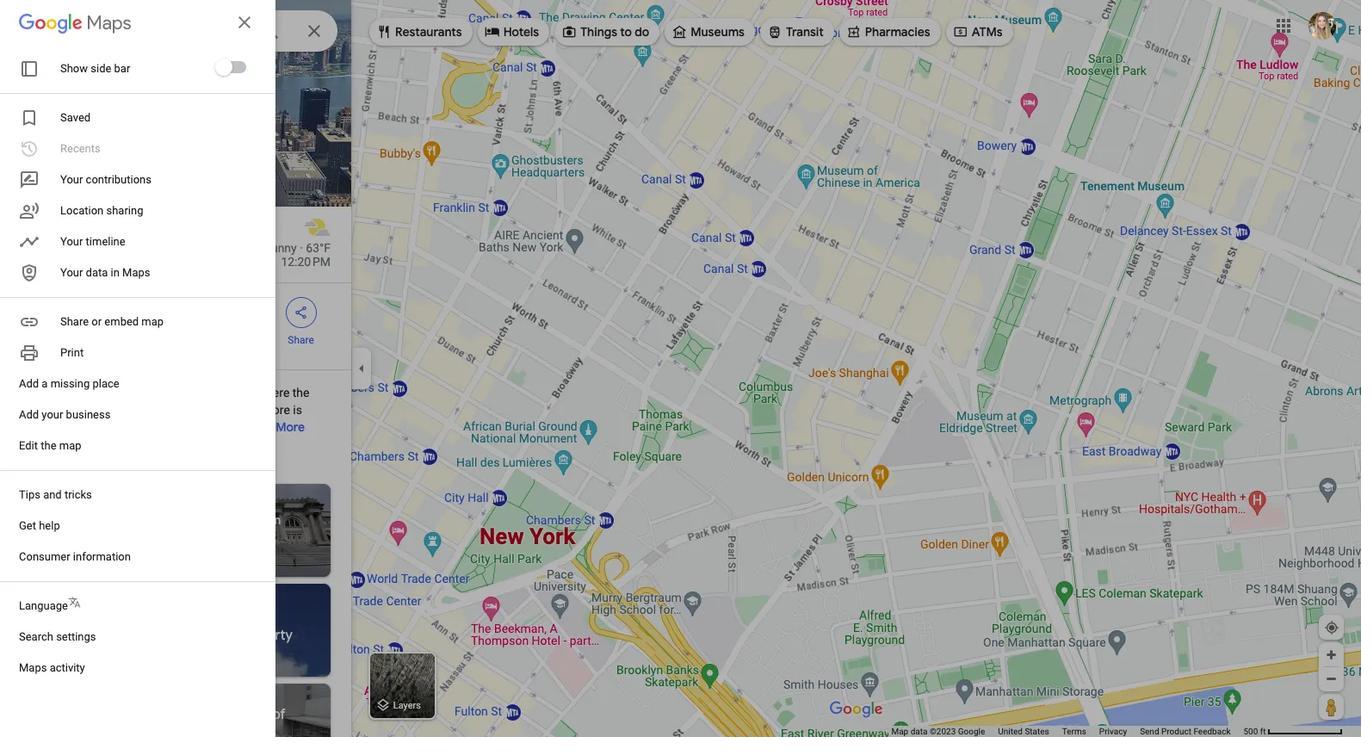 Task type: describe. For each thing, give the bounding box(es) containing it.
transit
[[786, 24, 824, 40]]

river
[[65, 403, 92, 417]]


[[293, 303, 309, 322]]

new for new york city comprises 5 boroughs sitting where the hudson river meets the atlantic ocean. at its core is manhattan, a densely populated borough that...
[[21, 386, 45, 400]]

museum inside "the museum of modern art"
[[216, 706, 269, 723]]

 button
[[82, 292, 144, 347]]

mostly sunny · 63°f 12:20 pm
[[226, 241, 331, 269]]

location
[[60, 204, 104, 217]]

maps activity button
[[19, 658, 257, 679]]

 restaurants
[[376, 22, 462, 41]]

 pharmacies
[[846, 22, 931, 41]]

maps inside button
[[19, 661, 47, 674]]

footer inside google maps "element"
[[892, 726, 1244, 737]]

map
[[892, 727, 909, 736]]

2 vertical spatial york
[[94, 451, 122, 468]]

zoom out image
[[1325, 673, 1338, 685]]

saved
[[60, 111, 91, 124]]

statue of liberty button
[[179, 584, 331, 677]]

language button
[[19, 596, 257, 617]]

where
[[257, 386, 290, 400]]

sharing
[[106, 204, 143, 217]]

iconic
[[21, 451, 59, 468]]

ft
[[1260, 727, 1266, 736]]

tips and tricks
[[19, 488, 92, 501]]

main content containing new york
[[0, 0, 351, 737]]

language
[[19, 599, 68, 612]]

get help button
[[19, 516, 257, 536]]

states
[[1025, 727, 1049, 736]]

new york weather image
[[303, 214, 331, 241]]

location sharing button
[[19, 201, 257, 221]]

more button
[[276, 406, 305, 449]]

2 4.8 stars 77,876 reviews image from the left
[[207, 549, 219, 561]]

your contributions
[[60, 173, 151, 186]]

metropolitan
[[213, 513, 281, 527]]

your for your contributions
[[60, 173, 83, 186]]

terms button
[[1062, 726, 1087, 737]]

1 4.7 stars 96,299 reviews image from the left
[[189, 649, 320, 663]]

park
[[98, 622, 135, 646]]

help
[[39, 519, 60, 532]]

hotels
[[503, 24, 539, 40]]

product
[[1162, 727, 1192, 736]]

directions
[[27, 334, 73, 346]]

atlantic
[[151, 403, 192, 417]]


[[767, 22, 783, 41]]

meets
[[95, 403, 128, 417]]

63°f
[[306, 241, 331, 255]]


[[672, 22, 687, 41]]

show street view coverage image
[[1319, 694, 1344, 720]]

search
[[19, 630, 53, 643]]


[[953, 22, 968, 41]]

1 4.8 stars 77,876 reviews image from the left
[[189, 549, 320, 563]]

restaurants
[[395, 24, 462, 40]]

the museum of modern art button
[[179, 684, 331, 737]]

new york
[[21, 220, 100, 245]]

google maps image
[[19, 9, 132, 36]]

museum inside the metropolitan museum of art
[[189, 530, 236, 544]]

and
[[43, 488, 62, 501]]

2 horizontal spatial the
[[293, 386, 310, 400]]

send product feedback button
[[1140, 726, 1231, 737]]

map inside share or embed map button
[[142, 315, 164, 328]]

atms
[[972, 24, 1003, 40]]

statue of liberty
[[189, 627, 293, 644]]

directions button
[[19, 292, 82, 347]]

york for new york
[[63, 220, 100, 245]]

the museum of modern art
[[189, 706, 286, 737]]

(261,635)
[[64, 650, 108, 662]]

send
[[1140, 727, 1159, 736]]

2 4.7 stars 96,299 reviews image from the left
[[207, 649, 219, 661]]


[[562, 22, 577, 41]]

statue
[[189, 627, 229, 644]]

share for share
[[288, 334, 314, 346]]

consumer
[[19, 550, 70, 563]]

business
[[66, 408, 111, 421]]

your timeline link
[[19, 232, 257, 252]]

bar
[[114, 62, 130, 75]]

consumer information button
[[19, 547, 257, 567]]

museums
[[691, 24, 745, 40]]

edit the map button
[[19, 436, 257, 456]]

 search field
[[14, 10, 338, 55]]

show your location image
[[1324, 620, 1340, 635]]

terms
[[1062, 727, 1087, 736]]

data for map
[[911, 727, 928, 736]]

share for share or embed map
[[60, 315, 89, 328]]

new york city comprises 5 boroughs sitting where the hudson river meets the atlantic ocean. at its core is manhattan, a densely populated borough that...
[[21, 386, 310, 434]]

your timeline
[[60, 235, 125, 248]]

your data in maps link
[[19, 263, 257, 283]]

york for new york city comprises 5 boroughs sitting where the hudson river meets the atlantic ocean. at its core is manhattan, a densely populated borough that...
[[48, 386, 72, 400]]

search settings
[[19, 630, 96, 643]]

actions for new york region
[[0, 283, 351, 369]]

more
[[276, 419, 305, 435]]

timeline
[[86, 235, 125, 248]]

google maps element
[[0, 0, 1361, 737]]

your
[[42, 408, 63, 421]]

of inside "the museum of modern art"
[[272, 706, 286, 723]]

500 ft
[[1244, 727, 1266, 736]]

4.8 stars 261,635 reviews image
[[31, 649, 162, 663]]

privacy
[[1099, 727, 1127, 736]]

show
[[60, 62, 88, 75]]

borough
[[194, 420, 239, 434]]

of inside the metropolitan museum of art
[[239, 530, 250, 544]]


[[846, 22, 862, 41]]

united
[[998, 727, 1023, 736]]



Task type: locate. For each thing, give the bounding box(es) containing it.
Show side bar checkbox
[[215, 59, 246, 76]]

print button
[[19, 343, 257, 363]]

your inside button
[[60, 173, 83, 186]]

2 vertical spatial your
[[60, 266, 83, 279]]

privacy button
[[1099, 726, 1127, 737]]

2 the from the top
[[189, 706, 212, 723]]

museum down metropolitan
[[189, 530, 236, 544]]

1 horizontal spatial share
[[288, 334, 314, 346]]

the metropolitan museum of art button
[[179, 484, 331, 577]]

0 horizontal spatial the
[[41, 439, 56, 452]]

data left in
[[86, 266, 108, 279]]

york down densely
[[94, 451, 122, 468]]

0 horizontal spatial map
[[59, 439, 81, 452]]

map right embed
[[142, 315, 164, 328]]

1 horizontal spatial data
[[911, 727, 928, 736]]

2 vertical spatial the
[[41, 439, 56, 452]]

art down metropolitan
[[253, 530, 270, 544]]

core
[[267, 403, 290, 417]]


[[28, 19, 48, 43]]

add a missing place button
[[19, 374, 257, 394]]

of inside 'button'
[[233, 627, 246, 644]]

a inside 'add a missing place' button
[[42, 377, 48, 390]]

0 vertical spatial of
[[239, 530, 250, 544]]

your down the location
[[60, 235, 83, 248]]

1 vertical spatial new
[[21, 386, 45, 400]]

1 vertical spatial a
[[84, 420, 91, 434]]

ocean.
[[195, 403, 233, 417]]

place
[[93, 377, 119, 390]]

0 vertical spatial new
[[21, 220, 59, 245]]

1 horizontal spatial map
[[142, 315, 164, 328]]

0 vertical spatial a
[[42, 377, 48, 390]]

central park
[[31, 622, 135, 646]]

art inside the metropolitan museum of art
[[253, 530, 270, 544]]

location sharing
[[60, 204, 143, 217]]

3 your from the top
[[60, 266, 83, 279]]

york up add your business
[[48, 386, 72, 400]]

modern
[[189, 727, 238, 737]]

york inside new york city comprises 5 boroughs sitting where the hudson river meets the atlantic ocean. at its core is manhattan, a densely populated borough that...
[[48, 386, 72, 400]]

map
[[142, 315, 164, 328], [59, 439, 81, 452]]

0 vertical spatial your
[[60, 173, 83, 186]]

new up hudson
[[21, 386, 45, 400]]

edit the map
[[19, 439, 81, 452]]

0 horizontal spatial a
[[42, 377, 48, 390]]

museum up modern
[[216, 706, 269, 723]]

1 vertical spatial data
[[911, 727, 928, 736]]

settings menu
[[0, 0, 276, 737]]

0 vertical spatial data
[[86, 266, 108, 279]]


[[376, 22, 392, 41]]

google account: michelle dermenjian  
(michelle.dermenjian@adept.ai) image
[[1309, 12, 1336, 39]]

at
[[236, 403, 247, 417]]

1 horizontal spatial a
[[84, 420, 91, 434]]

4.7 stars 96,299 reviews image down statue
[[207, 649, 219, 661]]

data right map
[[911, 727, 928, 736]]

add your business
[[19, 408, 111, 421]]

the up the is
[[293, 386, 310, 400]]

new for new york
[[21, 220, 59, 245]]

5
[[157, 386, 164, 400]]

the metropolitan museum of art
[[189, 513, 281, 544]]

0 vertical spatial art
[[253, 530, 270, 544]]

united states
[[998, 727, 1049, 736]]

the inside edit the map button
[[41, 439, 56, 452]]

footer
[[892, 726, 1244, 737]]

sitting
[[221, 386, 254, 400]]

manhattan,
[[21, 420, 81, 434]]

populated
[[138, 420, 191, 434]]

hudson
[[21, 403, 62, 417]]

share down ""
[[288, 334, 314, 346]]

maps right in
[[122, 266, 150, 279]]

do
[[635, 24, 649, 40]]

show side bar image
[[215, 59, 232, 76]]

maps down search
[[19, 661, 47, 674]]

2 your from the top
[[60, 235, 83, 248]]

the inside the metropolitan museum of art
[[189, 513, 210, 527]]

4.8 stars 77,876 reviews image
[[189, 549, 320, 563], [207, 549, 219, 561]]

1 vertical spatial art
[[241, 727, 261, 737]]

your up the location
[[60, 173, 83, 186]]

data inside settings menu
[[86, 266, 108, 279]]

the for the metropolitan museum of art
[[189, 513, 210, 527]]

0 horizontal spatial data
[[86, 266, 108, 279]]

art for modern
[[241, 727, 261, 737]]

boroughs
[[167, 386, 218, 400]]

zoom in image
[[1325, 648, 1338, 661]]

1 vertical spatial the
[[131, 403, 148, 417]]

settings
[[56, 630, 96, 643]]

a left missing
[[42, 377, 48, 390]]

0 horizontal spatial share
[[60, 315, 89, 328]]

the down comprises
[[131, 403, 148, 417]]

of
[[239, 530, 250, 544], [233, 627, 246, 644], [272, 706, 286, 723]]

1 the from the top
[[189, 513, 210, 527]]

the
[[293, 386, 310, 400], [131, 403, 148, 417], [41, 439, 56, 452]]

2 add from the top
[[19, 408, 39, 421]]

add up hudson
[[19, 377, 39, 390]]

0 vertical spatial share
[[60, 315, 89, 328]]

iconic new york
[[21, 451, 122, 468]]

central
[[31, 622, 93, 646]]

4.7 stars 96,299 reviews image down statue of liberty
[[189, 649, 320, 663]]


[[485, 22, 500, 41]]

send product feedback
[[1140, 727, 1231, 736]]

 hotels
[[485, 22, 539, 41]]

0 vertical spatial add
[[19, 377, 39, 390]]

 atms
[[953, 22, 1003, 41]]

1 vertical spatial of
[[233, 627, 246, 644]]

feedback
[[1194, 727, 1231, 736]]

2 vertical spatial of
[[272, 706, 286, 723]]

densely
[[94, 420, 135, 434]]

new
[[21, 220, 59, 245], [21, 386, 45, 400], [62, 451, 91, 468]]

add for add your business
[[19, 408, 39, 421]]

1 add from the top
[[19, 377, 39, 390]]

share left or
[[60, 315, 89, 328]]

1 vertical spatial the
[[189, 706, 212, 723]]

york
[[63, 220, 100, 245], [48, 386, 72, 400], [94, 451, 122, 468]]

pharmacies
[[865, 24, 931, 40]]

your for your timeline
[[60, 235, 83, 248]]

layers
[[393, 700, 421, 712]]

1 vertical spatial maps
[[19, 661, 47, 674]]

your contributions button
[[19, 170, 257, 190]]

1 vertical spatial share
[[288, 334, 314, 346]]

sunny
[[265, 241, 297, 255]]

new up tricks
[[62, 451, 91, 468]]

add left your
[[19, 408, 39, 421]]

united states button
[[998, 726, 1049, 737]]

a down river
[[84, 420, 91, 434]]

1 vertical spatial york
[[48, 386, 72, 400]]

map down manhattan, on the bottom left
[[59, 439, 81, 452]]

tips and tricks button
[[19, 485, 257, 505]]

1 horizontal spatial the
[[131, 403, 148, 417]]

of down liberty in the bottom left of the page
[[272, 706, 286, 723]]

side
[[91, 62, 111, 75]]

share or embed map
[[60, 315, 164, 328]]

map inside button
[[59, 439, 81, 452]]

the for the museum of modern art
[[189, 706, 212, 723]]


[[105, 303, 121, 322]]

information
[[73, 550, 131, 563]]

art right modern
[[241, 727, 261, 737]]

things
[[580, 24, 617, 40]]

missing
[[50, 377, 90, 390]]

of down metropolitan
[[239, 530, 250, 544]]

new inside new york city comprises 5 boroughs sitting where the hudson river meets the atlantic ocean. at its core is manhattan, a densely populated borough that...
[[21, 386, 45, 400]]

1 horizontal spatial maps
[[122, 266, 150, 279]]

0 vertical spatial the
[[189, 513, 210, 527]]

share or embed map button
[[19, 312, 257, 332]]

a
[[42, 377, 48, 390], [84, 420, 91, 434]]

get help
[[19, 519, 60, 532]]

the inside "the museum of modern art"
[[189, 706, 212, 723]]

1 vertical spatial your
[[60, 235, 83, 248]]

0 vertical spatial york
[[63, 220, 100, 245]]

the left metropolitan
[[189, 513, 210, 527]]

mostly
[[226, 241, 262, 255]]

art inside "the museum of modern art"
[[241, 727, 261, 737]]

to
[[620, 24, 632, 40]]

main content
[[0, 0, 351, 737]]

4.7 stars 96,299 reviews image
[[189, 649, 320, 663], [207, 649, 219, 661]]

get
[[19, 519, 36, 532]]

share inside share or embed map button
[[60, 315, 89, 328]]

in
[[111, 266, 120, 279]]

data for your
[[86, 266, 108, 279]]

your for your data in maps
[[60, 266, 83, 279]]

500 ft button
[[1244, 727, 1343, 736]]

new left your timeline
[[21, 220, 59, 245]]

liberty
[[249, 627, 293, 644]]

collapse side panel image
[[352, 359, 371, 378]]

data
[[86, 266, 108, 279], [911, 727, 928, 736]]

0 vertical spatial map
[[142, 315, 164, 328]]

share inside actions for new york region
[[288, 334, 314, 346]]

1 vertical spatial museum
[[216, 706, 269, 723]]

maps
[[122, 266, 150, 279], [19, 661, 47, 674]]

the down manhattan, on the bottom left
[[41, 439, 56, 452]]

embed
[[104, 315, 139, 328]]

footer containing map data ©2023 google
[[892, 726, 1244, 737]]

 transit
[[767, 22, 824, 41]]

add
[[19, 377, 39, 390], [19, 408, 39, 421]]

0 vertical spatial museum
[[189, 530, 236, 544]]

0 vertical spatial the
[[293, 386, 310, 400]]

1 vertical spatial add
[[19, 408, 39, 421]]

2 vertical spatial new
[[62, 451, 91, 468]]

1 vertical spatial map
[[59, 439, 81, 452]]

art for of
[[253, 530, 270, 544]]

a inside new york city comprises 5 boroughs sitting where the hudson river meets the atlantic ocean. at its core is manhattan, a densely populated borough that...
[[84, 420, 91, 434]]

saved button
[[19, 108, 257, 128]]

your down your timeline
[[60, 266, 83, 279]]

1 your from the top
[[60, 173, 83, 186]]

0 vertical spatial maps
[[122, 266, 150, 279]]

add inside button
[[19, 377, 39, 390]]

add a missing place
[[19, 377, 119, 390]]

add for add a missing place
[[19, 377, 39, 390]]

google
[[958, 727, 985, 736]]

the up modern
[[189, 706, 212, 723]]

0 horizontal spatial maps
[[19, 661, 47, 674]]

of right statue
[[233, 627, 246, 644]]

york down the location
[[63, 220, 100, 245]]

500
[[1244, 727, 1258, 736]]



Task type: vqa. For each thing, say whether or not it's contained in the screenshot.


